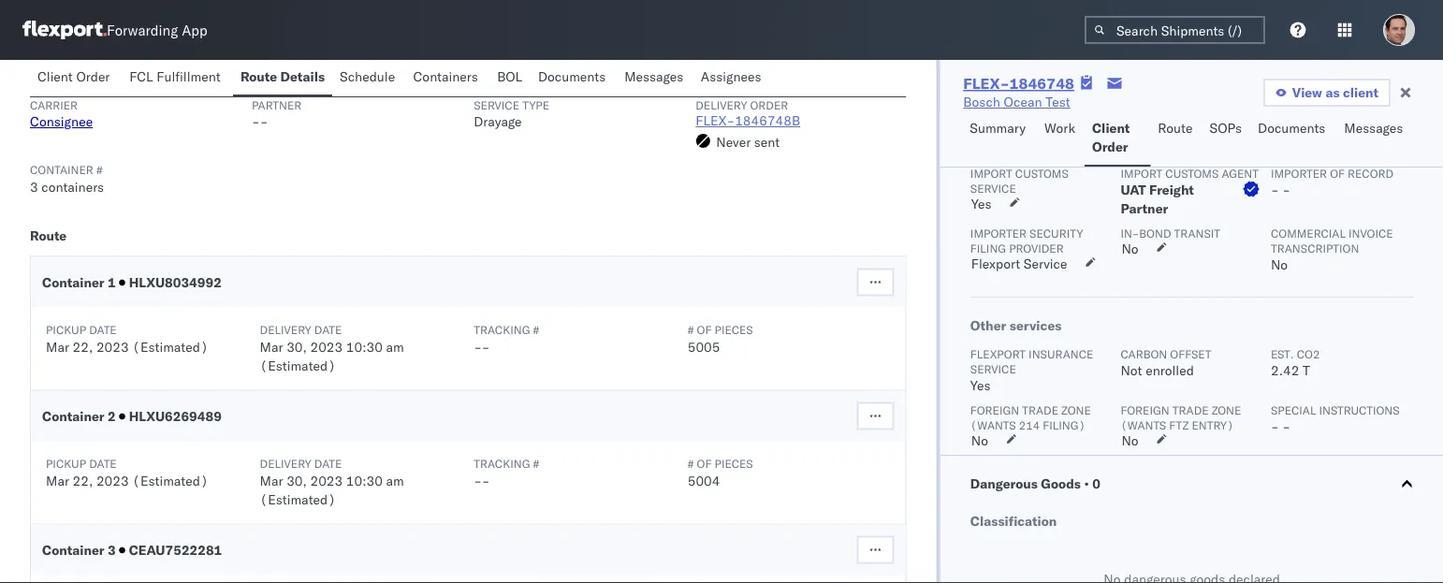 Task type: vqa. For each thing, say whether or not it's contained in the screenshot.


Task type: describe. For each thing, give the bounding box(es) containing it.
goods
[[1041, 476, 1081, 492]]

view
[[1292, 84, 1323, 101]]

# inside # of pieces 5005
[[688, 323, 694, 337]]

partner --
[[252, 98, 302, 130]]

route details
[[240, 68, 325, 85]]

0 vertical spatial messages
[[625, 68, 684, 85]]

importer security filing provider
[[970, 226, 1083, 255]]

trade for 214
[[1022, 403, 1058, 417]]

0 horizontal spatial documents button
[[531, 60, 617, 96]]

consignee
[[30, 114, 93, 130]]

tracking for 5005
[[474, 323, 530, 337]]

record
[[1348, 166, 1393, 180]]

tracking # -- for 5004
[[474, 457, 539, 489]]

0 vertical spatial delivery
[[696, 98, 747, 112]]

dangerous
[[970, 476, 1037, 492]]

offset
[[1170, 347, 1211, 361]]

ceau7522281
[[126, 542, 222, 558]]

flexport service
[[971, 256, 1067, 272]]

carrier consignee
[[30, 98, 93, 130]]

overview
[[30, 53, 88, 69]]

other
[[970, 317, 1006, 334]]

sops
[[1210, 120, 1242, 136]]

dangerous goods • 0
[[970, 476, 1100, 492]]

flex- for 1846748
[[964, 74, 1010, 93]]

carbon
[[1120, 347, 1167, 361]]

214
[[1019, 418, 1040, 432]]

tracking # -- for 5005
[[474, 323, 539, 355]]

22, for 2
[[73, 473, 93, 489]]

yes inside flexport insurance service yes
[[970, 377, 990, 394]]

edit
[[870, 48, 895, 64]]

co2
[[1297, 347, 1320, 361]]

flex-1846748b
[[696, 113, 800, 129]]

assignees
[[701, 68, 761, 85]]

hlxu6269489
[[126, 408, 222, 424]]

pickup date mar 22, 2023 (estimated) for hlxu8034992
[[46, 323, 208, 355]]

container 1
[[42, 274, 119, 291]]

1 vertical spatial service
[[1023, 256, 1067, 272]]

0 horizontal spatial messages button
[[617, 60, 693, 96]]

transit
[[1174, 226, 1220, 240]]

zone for filing)
[[1061, 403, 1091, 417]]

est.
[[1271, 347, 1294, 361]]

container for container 1
[[42, 274, 104, 291]]

flex- for 1846748b
[[696, 113, 735, 129]]

uat
[[1120, 182, 1146, 198]]

special instructions - -
[[1271, 403, 1399, 435]]

route for route details
[[240, 68, 277, 85]]

1 horizontal spatial 3
[[108, 542, 116, 558]]

work button
[[1037, 111, 1085, 167]]

assignees button
[[693, 60, 772, 96]]

details
[[280, 68, 325, 85]]

never sent
[[716, 134, 780, 150]]

no inside commercial invoice transcription no
[[1271, 256, 1288, 273]]

foreign trade zone (wants ftz entry)
[[1120, 403, 1241, 432]]

classification
[[970, 513, 1057, 529]]

in-bond transit
[[1120, 226, 1220, 240]]

am for hlxu6269489
[[386, 473, 404, 489]]

3 inside container # 3 containers
[[30, 179, 38, 195]]

import customs agent
[[1120, 166, 1259, 180]]

container # 3 containers
[[30, 163, 104, 195]]

fulfillment
[[157, 68, 221, 85]]

zone for entry)
[[1211, 403, 1241, 417]]

enrolled
[[1145, 362, 1194, 379]]

customs for service
[[1015, 166, 1068, 180]]

service
[[970, 181, 1016, 195]]

bosch ocean test link
[[964, 93, 1071, 111]]

flexport for flexport service
[[971, 256, 1020, 272]]

importer for provider
[[970, 226, 1026, 240]]

•
[[1084, 476, 1089, 492]]

schedule
[[340, 68, 395, 85]]

filing
[[970, 241, 1006, 255]]

forwarding app link
[[22, 21, 207, 39]]

summary
[[970, 120, 1026, 136]]

commercial invoice transcription no
[[1271, 226, 1393, 273]]

Search Shipments (/) text field
[[1085, 16, 1266, 44]]

1 vertical spatial client order button
[[1085, 111, 1151, 167]]

# of pieces 5005
[[688, 323, 753, 355]]

10:30 for hlxu6269489
[[346, 473, 383, 489]]

services
[[1009, 317, 1061, 334]]

not
[[1120, 362, 1142, 379]]

partner inside uat freight partner
[[1120, 200, 1168, 217]]

drayage
[[474, 114, 522, 130]]

containers
[[413, 68, 478, 85]]

bol
[[497, 68, 522, 85]]

carbon offset not enrolled
[[1120, 347, 1211, 379]]

fcl fulfillment
[[129, 68, 221, 85]]

of for - -
[[1330, 166, 1345, 180]]

entry)
[[1192, 418, 1234, 432]]

containers
[[41, 179, 104, 195]]

1 horizontal spatial documents button
[[1251, 111, 1337, 167]]

service type drayage
[[474, 98, 549, 130]]

of for 5004
[[697, 457, 712, 471]]

1 vertical spatial messages
[[1344, 120, 1403, 136]]

flexport insurance service yes
[[970, 347, 1093, 394]]

am for hlxu8034992
[[386, 339, 404, 355]]

delivery date mar 30, 2023 10:30 am (estimated) for hlxu6269489
[[260, 457, 404, 508]]

order for bottommost 'client order' button
[[1092, 139, 1129, 155]]

sent
[[754, 134, 780, 150]]

ftz
[[1169, 418, 1189, 432]]

summary button
[[963, 111, 1037, 167]]

foreign trade zone (wants 214 filing)
[[970, 403, 1091, 432]]

client for bottommost 'client order' button
[[1092, 120, 1130, 136]]

uat freight partner
[[1120, 182, 1194, 217]]

2
[[108, 408, 116, 424]]

30, for hlxu8034992
[[287, 339, 307, 355]]

special
[[1271, 403, 1316, 417]]

container for container 2
[[42, 408, 104, 424]]

client
[[1343, 84, 1379, 101]]

fcl
[[129, 68, 153, 85]]

1846748b
[[735, 113, 800, 129]]

never
[[716, 134, 751, 150]]

view as client
[[1292, 84, 1379, 101]]

(wants for foreign trade zone (wants ftz entry)
[[1120, 418, 1166, 432]]

route for route button
[[1158, 120, 1193, 136]]

1846748
[[1010, 74, 1075, 93]]

app
[[182, 21, 207, 39]]

import for import customs service
[[970, 166, 1012, 180]]



Task type: locate. For each thing, give the bounding box(es) containing it.
2 10:30 from the top
[[346, 473, 383, 489]]

0 vertical spatial yes
[[971, 196, 991, 212]]

0 horizontal spatial importer
[[970, 226, 1026, 240]]

1 10:30 from the top
[[346, 339, 383, 355]]

import up service
[[970, 166, 1012, 180]]

ocean
[[1004, 94, 1042, 110]]

messages down client
[[1344, 120, 1403, 136]]

foreign up ftz
[[1120, 403, 1169, 417]]

client order right work button
[[1092, 120, 1130, 155]]

1 vertical spatial tracking # --
[[474, 457, 539, 489]]

30,
[[287, 339, 307, 355], [287, 473, 307, 489]]

5004
[[688, 473, 720, 489]]

no down "foreign trade zone (wants ftz entry)"
[[1121, 432, 1138, 449]]

of
[[1330, 166, 1345, 180], [697, 323, 712, 337], [697, 457, 712, 471]]

of for 5005
[[697, 323, 712, 337]]

flexport inside flexport insurance service yes
[[970, 347, 1025, 361]]

pickup down container 1
[[46, 323, 86, 337]]

no up the dangerous in the bottom right of the page
[[971, 432, 988, 449]]

0 vertical spatial order
[[76, 68, 110, 85]]

yes
[[971, 196, 991, 212], [970, 377, 990, 394]]

pieces up 5005
[[715, 323, 753, 337]]

filing)
[[1043, 418, 1085, 432]]

1 pickup date mar 22, 2023 (estimated) from the top
[[46, 323, 208, 355]]

documents down view
[[1258, 120, 1326, 136]]

1 horizontal spatial foreign
[[1120, 403, 1169, 417]]

containers button
[[406, 60, 490, 96]]

2 delivery date mar 30, 2023 10:30 am (estimated) from the top
[[260, 457, 404, 508]]

date
[[89, 323, 117, 337], [314, 323, 342, 337], [89, 457, 117, 471], [314, 457, 342, 471]]

1 delivery date mar 30, 2023 10:30 am (estimated) from the top
[[260, 323, 404, 374]]

delivery for 5004
[[260, 457, 311, 471]]

of inside the importer of record - -
[[1330, 166, 1345, 180]]

0 horizontal spatial trade
[[1022, 403, 1058, 417]]

yes up foreign trade zone (wants 214 filing)
[[970, 377, 990, 394]]

# inside # of pieces 5004
[[688, 457, 694, 471]]

importer right agent
[[1271, 166, 1327, 180]]

order left 'fcl'
[[76, 68, 110, 85]]

1 vertical spatial am
[[386, 473, 404, 489]]

edit button
[[859, 38, 906, 75]]

0 vertical spatial documents
[[538, 68, 606, 85]]

flexport. image
[[22, 21, 107, 39]]

order inside client order
[[1092, 139, 1129, 155]]

partner down route details button
[[252, 98, 302, 112]]

delivery date mar 30, 2023 10:30 am (estimated) for hlxu8034992
[[260, 323, 404, 374]]

1 horizontal spatial trade
[[1172, 403, 1208, 417]]

pickup down container 2
[[46, 457, 86, 471]]

5005
[[688, 339, 720, 355]]

pickup
[[46, 323, 86, 337], [46, 457, 86, 471]]

as
[[1326, 84, 1340, 101]]

flex-1846748
[[964, 74, 1075, 93]]

0 horizontal spatial route
[[30, 227, 67, 244]]

1 vertical spatial flex-
[[696, 113, 735, 129]]

import
[[970, 166, 1012, 180], [1120, 166, 1162, 180]]

messages button down client
[[1337, 111, 1413, 167]]

import up uat
[[1120, 166, 1162, 180]]

in-
[[1120, 226, 1139, 240]]

(estimated)
[[132, 339, 208, 355], [260, 358, 336, 374], [132, 473, 208, 489], [260, 491, 336, 508]]

2 horizontal spatial route
[[1158, 120, 1193, 136]]

1 horizontal spatial flex-
[[964, 74, 1010, 93]]

messages button left 'assignees'
[[617, 60, 693, 96]]

importer of record - -
[[1271, 166, 1393, 198]]

zone up entry)
[[1211, 403, 1241, 417]]

1 horizontal spatial (wants
[[1120, 418, 1166, 432]]

0 vertical spatial client
[[37, 68, 73, 85]]

carrier
[[30, 98, 78, 112]]

flex- up the never in the top of the page
[[696, 113, 735, 129]]

messages
[[625, 68, 684, 85], [1344, 120, 1403, 136]]

2 vertical spatial route
[[30, 227, 67, 244]]

1 (wants from the left
[[970, 418, 1016, 432]]

0 vertical spatial route
[[240, 68, 277, 85]]

partner down uat
[[1120, 200, 1168, 217]]

bol button
[[490, 60, 531, 96]]

foreign for foreign trade zone (wants ftz entry)
[[1120, 403, 1169, 417]]

foreign inside foreign trade zone (wants 214 filing)
[[970, 403, 1019, 417]]

forwarding
[[107, 21, 178, 39]]

flexport down other
[[970, 347, 1025, 361]]

security
[[1029, 226, 1083, 240]]

0 vertical spatial client order button
[[30, 60, 122, 96]]

1 vertical spatial client
[[1092, 120, 1130, 136]]

2 foreign from the left
[[1120, 403, 1169, 417]]

route button
[[1151, 111, 1202, 167]]

0 vertical spatial am
[[386, 339, 404, 355]]

order for the top 'client order' button
[[76, 68, 110, 85]]

zone inside foreign trade zone (wants 214 filing)
[[1061, 403, 1091, 417]]

pickup date mar 22, 2023 (estimated) for hlxu6269489
[[46, 457, 208, 489]]

zone inside "foreign trade zone (wants ftz entry)"
[[1211, 403, 1241, 417]]

30, for hlxu6269489
[[287, 473, 307, 489]]

0 horizontal spatial client
[[37, 68, 73, 85]]

documents up type
[[538, 68, 606, 85]]

pickup for container 2
[[46, 457, 86, 471]]

2 tracking # -- from the top
[[474, 457, 539, 489]]

messages left 'assignees'
[[625, 68, 684, 85]]

documents button up type
[[531, 60, 617, 96]]

0 horizontal spatial client order button
[[30, 60, 122, 96]]

1 vertical spatial 30,
[[287, 473, 307, 489]]

10:30
[[346, 339, 383, 355], [346, 473, 383, 489]]

pieces up 5004
[[715, 457, 753, 471]]

1 horizontal spatial client order button
[[1085, 111, 1151, 167]]

0 vertical spatial tracking
[[474, 323, 530, 337]]

0 vertical spatial 10:30
[[346, 339, 383, 355]]

1 horizontal spatial client
[[1092, 120, 1130, 136]]

forwarding app
[[107, 21, 207, 39]]

0 horizontal spatial service
[[474, 98, 520, 112]]

importer inside importer security filing provider
[[970, 226, 1026, 240]]

1 vertical spatial pieces
[[715, 457, 753, 471]]

1 vertical spatial route
[[1158, 120, 1193, 136]]

container for container 3
[[42, 542, 104, 558]]

0 horizontal spatial import
[[970, 166, 1012, 180]]

3 left 'ceau7522281'
[[108, 542, 116, 558]]

1 horizontal spatial service
[[970, 362, 1016, 376]]

container inside container # 3 containers
[[30, 163, 93, 177]]

1 horizontal spatial import
[[1120, 166, 1162, 180]]

importer up filing
[[970, 226, 1026, 240]]

trade inside foreign trade zone (wants 214 filing)
[[1022, 403, 1058, 417]]

no for foreign trade zone (wants ftz entry)
[[1121, 432, 1138, 449]]

1 horizontal spatial partner
[[1120, 200, 1168, 217]]

order
[[76, 68, 110, 85], [1092, 139, 1129, 155]]

2 horizontal spatial service
[[1023, 256, 1067, 272]]

zone up filing)
[[1061, 403, 1091, 417]]

0 horizontal spatial flex-
[[696, 113, 735, 129]]

pieces for 5005
[[715, 323, 753, 337]]

pickup for container 1
[[46, 323, 86, 337]]

client for the top 'client order' button
[[37, 68, 73, 85]]

1
[[108, 274, 116, 291]]

hlxu8034992
[[126, 274, 222, 291]]

1 horizontal spatial documents
[[1258, 120, 1326, 136]]

0 vertical spatial of
[[1330, 166, 1345, 180]]

importer inside the importer of record - -
[[1271, 166, 1327, 180]]

1 tracking # -- from the top
[[474, 323, 539, 355]]

(wants left 214
[[970, 418, 1016, 432]]

1 vertical spatial delivery date mar 30, 2023 10:30 am (estimated)
[[260, 457, 404, 508]]

schedule button
[[332, 60, 406, 96]]

0 vertical spatial tracking # --
[[474, 323, 539, 355]]

0 vertical spatial 3
[[30, 179, 38, 195]]

1 horizontal spatial messages button
[[1337, 111, 1413, 167]]

delivery
[[696, 98, 747, 112], [260, 323, 311, 337], [260, 457, 311, 471]]

commercial
[[1271, 226, 1346, 240]]

service down provider
[[1023, 256, 1067, 272]]

2023
[[96, 339, 129, 355], [310, 339, 343, 355], [96, 473, 129, 489], [310, 473, 343, 489]]

yes down service
[[971, 196, 991, 212]]

1 vertical spatial documents button
[[1251, 111, 1337, 167]]

container for container # 3 containers
[[30, 163, 93, 177]]

0 vertical spatial messages button
[[617, 60, 693, 96]]

3 left containers
[[30, 179, 38, 195]]

2.42
[[1271, 362, 1299, 379]]

client order button up carrier
[[30, 60, 122, 96]]

trade for ftz
[[1172, 403, 1208, 417]]

documents button
[[531, 60, 617, 96], [1251, 111, 1337, 167]]

2 am from the top
[[386, 473, 404, 489]]

view as client button
[[1263, 79, 1391, 107]]

documents button down view
[[1251, 111, 1337, 167]]

service inside flexport insurance service yes
[[970, 362, 1016, 376]]

1 vertical spatial partner
[[1120, 200, 1168, 217]]

1 22, from the top
[[73, 339, 93, 355]]

of left record
[[1330, 166, 1345, 180]]

delivery date mar 30, 2023 10:30 am (estimated)
[[260, 323, 404, 374], [260, 457, 404, 508]]

2 vertical spatial of
[[697, 457, 712, 471]]

0 horizontal spatial (wants
[[970, 418, 1016, 432]]

flex- up bosch
[[964, 74, 1010, 93]]

documents for the leftmost documents button
[[538, 68, 606, 85]]

client order up carrier
[[37, 68, 110, 85]]

client up carrier
[[37, 68, 73, 85]]

3
[[30, 179, 38, 195], [108, 542, 116, 558]]

1 vertical spatial 3
[[108, 542, 116, 558]]

no
[[1121, 241, 1138, 257], [1271, 256, 1288, 273], [971, 432, 988, 449], [1121, 432, 1138, 449]]

2 30, from the top
[[287, 473, 307, 489]]

1 horizontal spatial importer
[[1271, 166, 1327, 180]]

1 trade from the left
[[1022, 403, 1058, 417]]

2 (wants from the left
[[1120, 418, 1166, 432]]

0 vertical spatial pickup
[[46, 323, 86, 337]]

22,
[[73, 339, 93, 355], [73, 473, 93, 489]]

0 vertical spatial pieces
[[715, 323, 753, 337]]

container 2
[[42, 408, 119, 424]]

service inside service type drayage
[[474, 98, 520, 112]]

0 horizontal spatial order
[[76, 68, 110, 85]]

service up drayage
[[474, 98, 520, 112]]

customs for agent
[[1165, 166, 1219, 180]]

2 trade from the left
[[1172, 403, 1208, 417]]

of inside # of pieces 5004
[[697, 457, 712, 471]]

no down 'in-'
[[1121, 241, 1138, 257]]

freight
[[1149, 182, 1194, 198]]

1 vertical spatial order
[[1092, 139, 1129, 155]]

1 vertical spatial delivery
[[260, 323, 311, 337]]

bosch
[[964, 94, 1001, 110]]

1 pickup from the top
[[46, 323, 86, 337]]

service
[[474, 98, 520, 112], [1023, 256, 1067, 272], [970, 362, 1016, 376]]

route up partner --
[[240, 68, 277, 85]]

1 vertical spatial flexport
[[970, 347, 1025, 361]]

trade up ftz
[[1172, 403, 1208, 417]]

1 import from the left
[[970, 166, 1012, 180]]

0 vertical spatial documents button
[[531, 60, 617, 96]]

(wants for foreign trade zone (wants 214 filing)
[[970, 418, 1016, 432]]

1 customs from the left
[[1015, 166, 1068, 180]]

1 vertical spatial pickup
[[46, 457, 86, 471]]

0 horizontal spatial foreign
[[970, 403, 1019, 417]]

1 vertical spatial tracking
[[474, 457, 530, 471]]

1 am from the top
[[386, 339, 404, 355]]

0 vertical spatial partner
[[252, 98, 302, 112]]

0 vertical spatial flexport
[[971, 256, 1020, 272]]

1 vertical spatial yes
[[970, 377, 990, 394]]

1 vertical spatial 22,
[[73, 473, 93, 489]]

type
[[522, 98, 549, 112]]

2 zone from the left
[[1211, 403, 1241, 417]]

order
[[750, 98, 788, 112]]

pieces for 5004
[[715, 457, 753, 471]]

trade
[[1022, 403, 1058, 417], [1172, 403, 1208, 417]]

2 pickup date mar 22, 2023 (estimated) from the top
[[46, 457, 208, 489]]

1 horizontal spatial client order
[[1092, 120, 1130, 155]]

customs down work
[[1015, 166, 1068, 180]]

mar
[[46, 339, 69, 355], [260, 339, 283, 355], [46, 473, 69, 489], [260, 473, 283, 489]]

1 vertical spatial of
[[697, 323, 712, 337]]

1 vertical spatial 10:30
[[346, 473, 383, 489]]

delivery for 5005
[[260, 323, 311, 337]]

no down transcription
[[1271, 256, 1288, 273]]

0 horizontal spatial 3
[[30, 179, 38, 195]]

(wants inside foreign trade zone (wants 214 filing)
[[970, 418, 1016, 432]]

of up 5005
[[697, 323, 712, 337]]

1 horizontal spatial customs
[[1165, 166, 1219, 180]]

foreign up 214
[[970, 403, 1019, 417]]

0 vertical spatial importer
[[1271, 166, 1327, 180]]

(wants left ftz
[[1120, 418, 1166, 432]]

1 30, from the top
[[287, 339, 307, 355]]

other services
[[970, 317, 1061, 334]]

route details button
[[233, 60, 332, 96]]

invoice
[[1348, 226, 1393, 240]]

foreign inside "foreign trade zone (wants ftz entry)"
[[1120, 403, 1169, 417]]

22, down container 2
[[73, 473, 93, 489]]

0 horizontal spatial messages
[[625, 68, 684, 85]]

2 vertical spatial delivery
[[260, 457, 311, 471]]

2 pickup from the top
[[46, 457, 86, 471]]

of inside # of pieces 5005
[[697, 323, 712, 337]]

partner
[[252, 98, 302, 112], [1120, 200, 1168, 217]]

1 vertical spatial pickup date mar 22, 2023 (estimated)
[[46, 457, 208, 489]]

no for foreign trade zone (wants 214 filing)
[[971, 432, 988, 449]]

1 horizontal spatial route
[[240, 68, 277, 85]]

t
[[1302, 362, 1310, 379]]

2 pieces from the top
[[715, 457, 753, 471]]

flexport down filing
[[971, 256, 1020, 272]]

1 zone from the left
[[1061, 403, 1091, 417]]

transcription
[[1271, 241, 1359, 255]]

2 vertical spatial service
[[970, 362, 1016, 376]]

2 import from the left
[[1120, 166, 1162, 180]]

no for in-bond transit
[[1121, 241, 1138, 257]]

customs inside import customs service
[[1015, 166, 1068, 180]]

1 horizontal spatial order
[[1092, 139, 1129, 155]]

trade up 214
[[1022, 403, 1058, 417]]

0 horizontal spatial partner
[[252, 98, 302, 112]]

2 22, from the top
[[73, 473, 93, 489]]

flexport for flexport insurance service yes
[[970, 347, 1025, 361]]

service down other
[[970, 362, 1016, 376]]

# inside container # 3 containers
[[96, 163, 103, 177]]

0 horizontal spatial customs
[[1015, 166, 1068, 180]]

0 horizontal spatial client order
[[37, 68, 110, 85]]

1 horizontal spatial messages
[[1344, 120, 1403, 136]]

flex-1846748b button
[[696, 113, 800, 129]]

trade inside "foreign trade zone (wants ftz entry)"
[[1172, 403, 1208, 417]]

work
[[1045, 120, 1075, 136]]

0 vertical spatial pickup date mar 22, 2023 (estimated)
[[46, 323, 208, 355]]

client order for the top 'client order' button
[[37, 68, 110, 85]]

import for import customs agent
[[1120, 166, 1162, 180]]

order up uat
[[1092, 139, 1129, 155]]

0 vertical spatial 22,
[[73, 339, 93, 355]]

0 vertical spatial flex-
[[964, 74, 1010, 93]]

flex-
[[964, 74, 1010, 93], [696, 113, 735, 129]]

importer for -
[[1271, 166, 1327, 180]]

0 vertical spatial service
[[474, 98, 520, 112]]

route up import customs agent
[[1158, 120, 1193, 136]]

1 vertical spatial importer
[[970, 226, 1026, 240]]

foreign for foreign trade zone (wants 214 filing)
[[970, 403, 1019, 417]]

0 horizontal spatial documents
[[538, 68, 606, 85]]

instructions
[[1319, 403, 1399, 417]]

bosch ocean test
[[964, 94, 1071, 110]]

22, for 1
[[73, 339, 93, 355]]

container
[[30, 163, 93, 177], [42, 274, 104, 291], [42, 408, 104, 424], [42, 542, 104, 558]]

flex-1846748 link
[[964, 74, 1075, 93]]

customs up freight
[[1165, 166, 1219, 180]]

0 vertical spatial 30,
[[287, 339, 307, 355]]

1 vertical spatial documents
[[1258, 120, 1326, 136]]

documents for right documents button
[[1258, 120, 1326, 136]]

import inside import customs service
[[970, 166, 1012, 180]]

0 vertical spatial client order
[[37, 68, 110, 85]]

0 horizontal spatial zone
[[1061, 403, 1091, 417]]

1 tracking from the top
[[474, 323, 530, 337]]

pickup date mar 22, 2023 (estimated) down 1
[[46, 323, 208, 355]]

client order button
[[30, 60, 122, 96], [1085, 111, 1151, 167]]

pieces inside # of pieces 5004
[[715, 457, 753, 471]]

tracking for 5004
[[474, 457, 530, 471]]

2 tracking from the top
[[474, 457, 530, 471]]

0 vertical spatial delivery date mar 30, 2023 10:30 am (estimated)
[[260, 323, 404, 374]]

route down containers
[[30, 227, 67, 244]]

client right work
[[1092, 120, 1130, 136]]

22, down container 1
[[73, 339, 93, 355]]

import customs service
[[970, 166, 1068, 195]]

1 vertical spatial messages button
[[1337, 111, 1413, 167]]

10:30 for hlxu8034992
[[346, 339, 383, 355]]

of up 5004
[[697, 457, 712, 471]]

client order button up uat
[[1085, 111, 1151, 167]]

(wants inside "foreign trade zone (wants ftz entry)"
[[1120, 418, 1166, 432]]

1 foreign from the left
[[970, 403, 1019, 417]]

2 customs from the left
[[1165, 166, 1219, 180]]

insurance
[[1028, 347, 1093, 361]]

fcl fulfillment button
[[122, 60, 233, 96]]

pieces inside # of pieces 5005
[[715, 323, 753, 337]]

sops button
[[1202, 111, 1251, 167]]

1 horizontal spatial zone
[[1211, 403, 1241, 417]]

1 pieces from the top
[[715, 323, 753, 337]]

client order for bottommost 'client order' button
[[1092, 120, 1130, 155]]

pickup date mar 22, 2023 (estimated) down the "2"
[[46, 457, 208, 489]]



